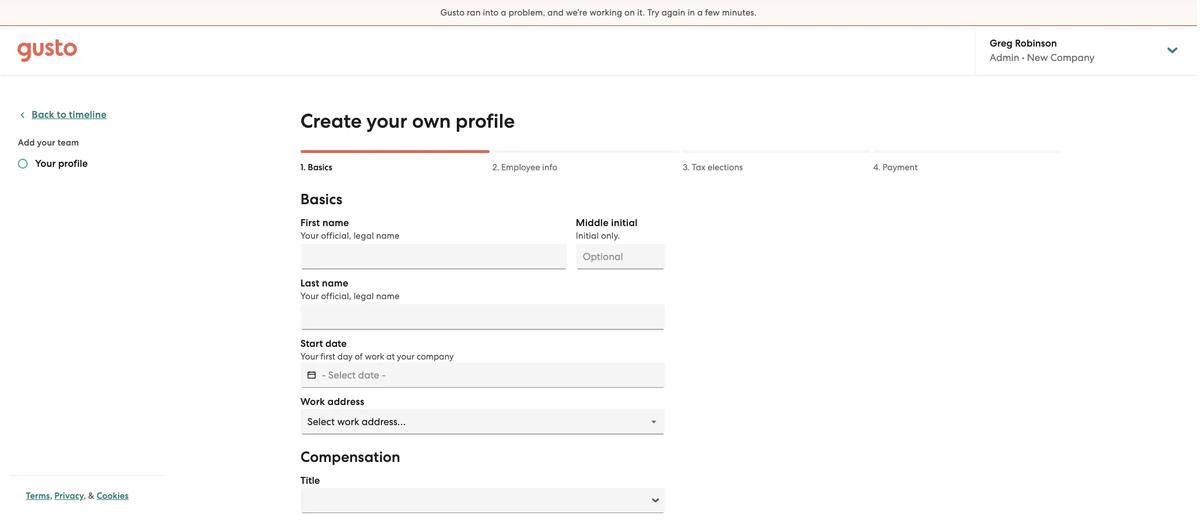 Task type: locate. For each thing, give the bounding box(es) containing it.
1 a from the left
[[501, 7, 507, 18]]

working
[[590, 7, 622, 18]]

of
[[355, 352, 363, 362]]

your inside first name your official, legal name
[[300, 231, 319, 241]]

your right add
[[37, 138, 55, 148]]

your for start date
[[300, 352, 318, 362]]

2 official, from the top
[[321, 292, 351, 302]]

cookies
[[97, 491, 129, 502]]

your profile
[[35, 158, 88, 170]]

team
[[58, 138, 79, 148]]

on
[[625, 7, 635, 18]]

greg robinson admin • new company
[[990, 37, 1095, 63]]

First name field
[[300, 244, 567, 270]]

start date your first day of work at your company
[[300, 338, 454, 362]]

official, inside last name your official, legal name
[[321, 292, 351, 302]]

0 vertical spatial profile
[[456, 109, 515, 133]]

work address
[[300, 396, 364, 409]]

official, for first name
[[321, 231, 351, 241]]

company
[[1051, 52, 1095, 63]]

legal inside first name your official, legal name
[[354, 231, 374, 241]]

your down last
[[300, 292, 319, 302]]

calendar outline image
[[307, 370, 316, 381]]

, left the privacy
[[50, 491, 52, 502]]

official,
[[321, 231, 351, 241], [321, 292, 351, 302]]

admin
[[990, 52, 1020, 63]]

profile right own
[[456, 109, 515, 133]]

middle
[[576, 217, 609, 229]]

elections
[[708, 162, 743, 173]]

legal up last name your official, legal name
[[354, 231, 374, 241]]

add
[[18, 138, 35, 148]]

official, inside first name your official, legal name
[[321, 231, 351, 241]]

back
[[32, 109, 54, 121]]

0 vertical spatial your
[[367, 109, 407, 133]]

compensation
[[300, 449, 400, 467]]

your right at
[[397, 352, 415, 362]]

1 legal from the top
[[354, 231, 374, 241]]

employee
[[501, 162, 540, 173]]

1 vertical spatial basics
[[300, 191, 342, 209]]

first name your official, legal name
[[300, 217, 400, 241]]

your inside last name your official, legal name
[[300, 292, 319, 302]]

2 legal from the top
[[354, 292, 374, 302]]

first
[[300, 217, 320, 229]]

address
[[328, 396, 364, 409]]

privacy
[[54, 491, 84, 502]]

profile down the 'team'
[[58, 158, 88, 170]]

1 vertical spatial your
[[37, 138, 55, 148]]

1 horizontal spatial ,
[[84, 491, 86, 502]]

basics
[[308, 162, 332, 173], [300, 191, 342, 209]]

legal up start date your first day of work at your company at the bottom of the page
[[354, 292, 374, 302]]

a right 'in'
[[697, 7, 703, 18]]

gusto
[[441, 7, 465, 18]]

your for last name
[[300, 292, 319, 302]]

1 vertical spatial official,
[[321, 292, 351, 302]]

0 horizontal spatial profile
[[58, 158, 88, 170]]

your down start
[[300, 352, 318, 362]]

0 vertical spatial legal
[[354, 231, 374, 241]]

basics down create
[[308, 162, 332, 173]]

your
[[35, 158, 56, 170], [300, 231, 319, 241], [300, 292, 319, 302], [300, 352, 318, 362]]

1 official, from the top
[[321, 231, 351, 241]]

0 horizontal spatial ,
[[50, 491, 52, 502]]

name
[[322, 217, 349, 229], [376, 231, 400, 241], [322, 278, 348, 290], [376, 292, 400, 302]]

again
[[662, 7, 686, 18]]

1 horizontal spatial a
[[697, 7, 703, 18]]

legal inside last name your official, legal name
[[354, 292, 374, 302]]

legal
[[354, 231, 374, 241], [354, 292, 374, 302]]

basics up first
[[300, 191, 342, 209]]

in
[[688, 7, 695, 18]]

0 horizontal spatial a
[[501, 7, 507, 18]]

payment
[[883, 162, 918, 173]]

1 , from the left
[[50, 491, 52, 502]]

timeline
[[69, 109, 107, 121]]

name right last
[[322, 278, 348, 290]]

legal for last name
[[354, 292, 374, 302]]

0 vertical spatial official,
[[321, 231, 351, 241]]

official, for last name
[[321, 292, 351, 302]]

1 vertical spatial legal
[[354, 292, 374, 302]]

check image
[[18, 159, 28, 169]]

2 a from the left
[[697, 7, 703, 18]]

,
[[50, 491, 52, 502], [84, 491, 86, 502]]

2 vertical spatial your
[[397, 352, 415, 362]]

robinson
[[1015, 37, 1057, 50]]

2 , from the left
[[84, 491, 86, 502]]

Last name field
[[300, 305, 665, 330]]

first
[[321, 352, 335, 362]]

your inside start date your first day of work at your company
[[300, 352, 318, 362]]

•
[[1022, 52, 1025, 63]]

, left &
[[84, 491, 86, 502]]

terms , privacy , & cookies
[[26, 491, 129, 502]]

your
[[367, 109, 407, 133], [37, 138, 55, 148], [397, 352, 415, 362]]

a
[[501, 7, 507, 18], [697, 7, 703, 18]]

legal for first name
[[354, 231, 374, 241]]

your down first
[[300, 231, 319, 241]]

profile
[[456, 109, 515, 133], [58, 158, 88, 170]]

your for add
[[37, 138, 55, 148]]

problem,
[[509, 7, 545, 18]]

your left own
[[367, 109, 407, 133]]

1 vertical spatial profile
[[58, 158, 88, 170]]

create your own profile
[[300, 109, 515, 133]]

official, up date
[[321, 292, 351, 302]]

a right into
[[501, 7, 507, 18]]

privacy link
[[54, 491, 84, 502]]

company
[[417, 352, 454, 362]]

few
[[705, 7, 720, 18]]

official, up last name your official, legal name
[[321, 231, 351, 241]]



Task type: describe. For each thing, give the bounding box(es) containing it.
back to timeline button
[[18, 108, 107, 122]]

your for first name
[[300, 231, 319, 241]]

employee info
[[501, 162, 558, 173]]

1 horizontal spatial profile
[[456, 109, 515, 133]]

terms link
[[26, 491, 50, 502]]

add your team
[[18, 138, 79, 148]]

tax elections
[[692, 162, 743, 173]]

name up first name field
[[376, 231, 400, 241]]

middle initial initial only.
[[576, 217, 638, 241]]

create
[[300, 109, 362, 133]]

at
[[386, 352, 395, 362]]

initial
[[576, 231, 599, 241]]

your down add your team
[[35, 158, 56, 170]]

back to timeline
[[32, 109, 107, 121]]

your for create
[[367, 109, 407, 133]]

0 vertical spatial basics
[[308, 162, 332, 173]]

initial
[[611, 217, 638, 229]]

own
[[412, 109, 451, 133]]

Middle initial field
[[576, 244, 665, 270]]

day
[[338, 352, 353, 362]]

work
[[300, 396, 325, 409]]

we're
[[566, 7, 587, 18]]

try
[[647, 7, 659, 18]]

your inside start date your first day of work at your company
[[397, 352, 415, 362]]

last
[[300, 278, 319, 290]]

cookies button
[[97, 490, 129, 504]]

into
[[483, 7, 499, 18]]

info
[[542, 162, 558, 173]]

greg
[[990, 37, 1013, 50]]

and
[[548, 7, 564, 18]]

terms
[[26, 491, 50, 502]]

work
[[365, 352, 384, 362]]

Start date field
[[322, 363, 665, 388]]

to
[[57, 109, 66, 121]]

start
[[300, 338, 323, 350]]

minutes.
[[722, 7, 757, 18]]

name right first
[[322, 217, 349, 229]]

last name your official, legal name
[[300, 278, 400, 302]]

&
[[88, 491, 95, 502]]

home image
[[17, 39, 77, 62]]

tax
[[692, 162, 706, 173]]

title
[[300, 475, 320, 487]]

name up start date your first day of work at your company at the bottom of the page
[[376, 292, 400, 302]]

it.
[[637, 7, 645, 18]]

new
[[1027, 52, 1048, 63]]

only.
[[601, 231, 620, 241]]

gusto ran into a problem, and we're working on it. try again in a few minutes.
[[441, 7, 757, 18]]

date
[[325, 338, 347, 350]]

ran
[[467, 7, 481, 18]]



Task type: vqa. For each thing, say whether or not it's contained in the screenshot.
Save
no



